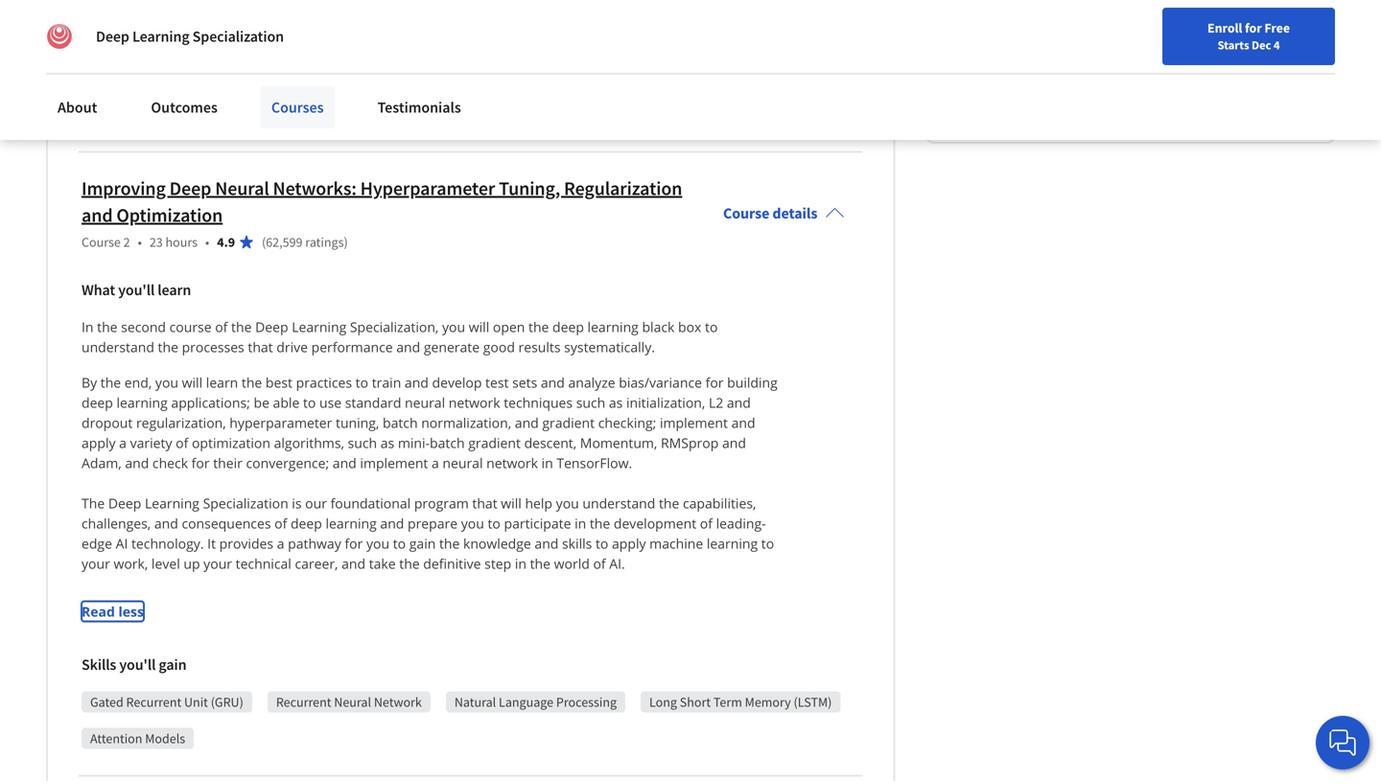 Task type: describe. For each thing, give the bounding box(es) containing it.
adam,
[[82, 454, 122, 472]]

1 horizontal spatial a
[[277, 535, 284, 553]]

take
[[369, 555, 396, 573]]

natural
[[454, 694, 496, 711]]

0 horizontal spatial a
[[119, 434, 127, 452]]

for
[[31, 10, 52, 29]]

open
[[493, 318, 525, 336]]

the right by
[[100, 374, 121, 392]]

to inside in the second course of the deep learning specialization, you will open the deep learning black box to understand the processes that drive performance and generate good results systematically.
[[705, 318, 718, 336]]

1 vertical spatial neural
[[443, 454, 483, 472]]

the left world
[[530, 555, 551, 573]]

find
[[905, 60, 930, 78]]

learning inside in the second course of the deep learning specialization, you will open the deep learning black box to understand the processes that drive performance and generate good results systematically.
[[292, 318, 346, 336]]

course for course details
[[723, 204, 770, 223]]

to up standard
[[356, 374, 368, 392]]

processing
[[556, 694, 617, 711]]

0 vertical spatial optimization
[[540, 106, 613, 123]]

skills
[[562, 535, 592, 553]]

pathway
[[288, 535, 341, 553]]

course for course 2 • 23 hours •
[[82, 233, 121, 251]]

second
[[121, 318, 166, 336]]

deep inside improving deep neural networks: hyperparameter tuning, regularization and optimization
[[169, 176, 211, 200]]

recurrent neural network
[[276, 694, 422, 711]]

for right pathway
[[345, 535, 363, 553]]

you right help
[[556, 494, 579, 513]]

course 2 • 23 hours •
[[82, 233, 209, 251]]

0 horizontal spatial in
[[515, 555, 527, 573]]

courses
[[271, 98, 324, 117]]

1 horizontal spatial in
[[541, 454, 553, 472]]

to left use
[[303, 394, 316, 412]]

english button
[[1035, 38, 1151, 101]]

1 horizontal spatial your
[[204, 555, 232, 573]]

checking;
[[598, 414, 656, 432]]

to up knowledge on the bottom left
[[488, 514, 501, 533]]

1 read from the top
[[82, 15, 115, 33]]

about
[[58, 98, 97, 117]]

course details
[[723, 204, 817, 223]]

able
[[273, 394, 300, 412]]

models
[[145, 730, 185, 748]]

the down course
[[158, 338, 178, 356]]

1 • from the left
[[138, 233, 142, 251]]

the up be
[[242, 374, 262, 392]]

you'll for gated recurrent unit (gru)
[[119, 655, 156, 675]]

their
[[213, 454, 243, 472]]

4
[[1274, 37, 1280, 53]]

english
[[1069, 60, 1116, 79]]

by
[[82, 374, 97, 392]]

1 vertical spatial batch
[[430, 434, 465, 452]]

62,599
[[266, 233, 303, 251]]

and right l2
[[727, 394, 751, 412]]

( 62,599 ratings )
[[262, 233, 348, 251]]

leading-
[[716, 514, 766, 533]]

box
[[678, 318, 701, 336]]

your inside find your new career link
[[933, 60, 958, 78]]

for up l2
[[706, 374, 724, 392]]

skills you'll gain for tensorflow
[[82, 68, 187, 87]]

for individuals
[[31, 10, 128, 29]]

capabilities,
[[683, 494, 756, 513]]

1 vertical spatial neural
[[334, 694, 371, 711]]

0 vertical spatial network
[[449, 394, 500, 412]]

individuals
[[55, 10, 128, 29]]

definitive
[[423, 555, 481, 573]]

the up skills
[[590, 514, 610, 533]]

career
[[988, 60, 1025, 78]]

0 vertical spatial implement
[[660, 414, 728, 432]]

check
[[152, 454, 188, 472]]

descent,
[[524, 434, 577, 452]]

of left ai.
[[593, 555, 606, 573]]

l2
[[709, 394, 723, 412]]

improving
[[82, 176, 166, 200]]

deep inside in the second course of the deep learning specialization, you will open the deep learning black box to understand the processes that drive performance and generate good results systematically.
[[552, 318, 584, 336]]

deep up coursera image
[[96, 27, 129, 46]]

skills you'll gain for gated recurrent unit (gru)
[[82, 655, 187, 675]]

1 vertical spatial apply
[[612, 535, 646, 553]]

the
[[82, 494, 105, 513]]

momentum,
[[580, 434, 657, 452]]

(lstm)
[[794, 694, 832, 711]]

the right take
[[399, 555, 420, 573]]

chat with us image
[[1327, 728, 1358, 759]]

0 horizontal spatial your
[[82, 555, 110, 573]]

and up techniques on the left of the page
[[541, 374, 565, 392]]

level
[[151, 555, 180, 573]]

specialization inside by the end, you will learn the best practices to train and develop test sets and analyze bias/variance for building deep learning applications; be able to use standard neural network techniques such as initialization, l2 and dropout regularization, hyperparameter tuning, batch normalization, and gradient checking; implement and apply a variety of optimization algorithms, such as mini-batch gradient descent, momentum, rmsprop and adam, and check for their convergence; and implement a neural network in tensorflow. the deep learning specialization is our foundational program that will help you understand the capabilities, challenges, and consequences of deep learning and prepare you to participate in the development of leading- edge ai technology. it provides a pathway for you to gain the knowledge and skills to apply machine learning to your work, level up your technical career, and take the definitive step in the world of ai.
[[203, 494, 288, 513]]

1 vertical spatial such
[[348, 434, 377, 452]]

regularization
[[564, 176, 682, 200]]

long
[[649, 694, 677, 711]]

hyperparameter tuning
[[298, 106, 428, 123]]

machine
[[649, 535, 703, 553]]

(gru)
[[211, 694, 243, 711]]

testimonials link
[[366, 86, 473, 129]]

2 • from the left
[[205, 233, 209, 251]]

starts
[[1218, 37, 1249, 53]]

show notifications image
[[1179, 62, 1202, 85]]

the up definitive
[[439, 535, 460, 553]]

0 vertical spatial hyperparameter
[[298, 106, 389, 123]]

courses link
[[260, 86, 335, 129]]

1 horizontal spatial such
[[576, 394, 605, 412]]

of up technical at the bottom left of page
[[274, 514, 287, 533]]

practices
[[296, 374, 352, 392]]

you right the end, at the left of the page
[[155, 374, 178, 392]]

tuning
[[392, 106, 428, 123]]

network
[[374, 694, 422, 711]]

systematically.
[[564, 338, 655, 356]]

unit
[[184, 694, 208, 711]]

learn inside by the end, you will learn the best practices to train and develop test sets and analyze bias/variance for building deep learning applications; be able to use standard neural network techniques such as initialization, l2 and dropout regularization, hyperparameter tuning, batch normalization, and gradient checking; implement and apply a variety of optimization algorithms, such as mini-batch gradient descent, momentum, rmsprop and adam, and check for their convergence; and implement a neural network in tensorflow. the deep learning specialization is our foundational program that will help you understand the capabilities, challenges, and consequences of deep learning and prepare you to participate in the development of leading- edge ai technology. it provides a pathway for you to gain the knowledge and skills to apply machine learning to your work, level up your technical career, and take the definitive step in the world of ai.
[[206, 374, 238, 392]]

23
[[149, 233, 163, 251]]

the up results
[[528, 318, 549, 336]]

language
[[499, 694, 554, 711]]

2 recurrent from the left
[[276, 694, 331, 711]]

the up development at the bottom of the page
[[659, 494, 679, 513]]

and down techniques on the left of the page
[[515, 414, 539, 432]]

you'll for tensorflow
[[119, 68, 156, 87]]

up
[[184, 555, 200, 573]]

outcomes link
[[139, 86, 229, 129]]

understand inside by the end, you will learn the best practices to train and develop test sets and analyze bias/variance for building deep learning applications; be able to use standard neural network techniques such as initialization, l2 and dropout regularization, hyperparameter tuning, batch normalization, and gradient checking; implement and apply a variety of optimization algorithms, such as mini-batch gradient descent, momentum, rmsprop and adam, and check for their convergence; and implement a neural network in tensorflow. the deep learning specialization is our foundational program that will help you understand the capabilities, challenges, and consequences of deep learning and prepare you to participate in the development of leading- edge ai technology. it provides a pathway for you to gain the knowledge and skills to apply machine learning to your work, level up your technical career, and take the definitive step in the world of ai.
[[583, 494, 655, 513]]

and down l2
[[722, 434, 746, 452]]

attention models
[[90, 730, 185, 748]]

technical
[[236, 555, 291, 573]]

less for second read less button from the top of the page
[[118, 603, 144, 621]]

world
[[554, 555, 590, 573]]

in
[[82, 318, 94, 336]]

memory
[[745, 694, 791, 711]]

for inside 'enroll for free starts dec 4'
[[1245, 19, 1262, 36]]

0 vertical spatial neural
[[405, 394, 445, 412]]

normalization,
[[421, 414, 511, 432]]

deep right tensorflow
[[185, 106, 214, 123]]

career,
[[295, 555, 338, 573]]

tuning,
[[499, 176, 560, 200]]

understand inside in the second course of the deep learning specialization, you will open the deep learning black box to understand the processes that drive performance and generate good results systematically.
[[82, 338, 154, 356]]

you inside in the second course of the deep learning specialization, you will open the deep learning black box to understand the processes that drive performance and generate good results systematically.
[[442, 318, 465, 336]]

improving deep neural networks: hyperparameter tuning, regularization and optimization
[[82, 176, 682, 227]]

0 vertical spatial as
[[609, 394, 623, 412]]

enroll for free starts dec 4
[[1208, 19, 1290, 53]]

analyze
[[568, 374, 615, 392]]

0 horizontal spatial apply
[[82, 434, 116, 452]]

0 vertical spatial batch
[[383, 414, 418, 432]]

less for second read less button from the bottom
[[118, 15, 144, 33]]

1 vertical spatial in
[[575, 514, 586, 533]]

regularization,
[[136, 414, 226, 432]]

and left take
[[342, 555, 365, 573]]

1 vertical spatial as
[[381, 434, 394, 452]]

step
[[484, 555, 511, 573]]

learning down leading-
[[707, 535, 758, 553]]

ratings
[[305, 233, 344, 251]]

initialization,
[[626, 394, 705, 412]]

learning left courses
[[217, 106, 266, 123]]

coursera image
[[23, 54, 145, 85]]

0 horizontal spatial implement
[[360, 454, 428, 472]]

the up processes
[[231, 318, 252, 336]]

train
[[372, 374, 401, 392]]

specialization,
[[350, 318, 439, 336]]

natural language processing
[[454, 694, 617, 711]]

1 horizontal spatial deep
[[291, 514, 322, 533]]



Task type: locate. For each thing, give the bounding box(es) containing it.
1 horizontal spatial optimization
[[540, 106, 613, 123]]

understand up development at the bottom of the page
[[583, 494, 655, 513]]

2 horizontal spatial your
[[933, 60, 958, 78]]

will
[[469, 318, 489, 336], [182, 374, 203, 392], [501, 494, 522, 513]]

will up "applications;"
[[182, 374, 203, 392]]

neural down develop in the left of the page
[[405, 394, 445, 412]]

1 vertical spatial skills
[[82, 655, 116, 675]]

skills for tensorflow
[[82, 68, 116, 87]]

provides
[[219, 535, 273, 553]]

results
[[518, 338, 561, 356]]

0 vertical spatial you'll
[[119, 68, 156, 87]]

gain down prepare
[[409, 535, 436, 553]]

gain for deep learning
[[159, 68, 187, 87]]

0 horizontal spatial batch
[[383, 414, 418, 432]]

0 vertical spatial specialization
[[192, 27, 284, 46]]

to up take
[[393, 535, 406, 553]]

attention
[[90, 730, 142, 748]]

1 horizontal spatial course
[[723, 204, 770, 223]]

1 vertical spatial specialization
[[203, 494, 288, 513]]

1 vertical spatial understand
[[583, 494, 655, 513]]

such down analyze
[[576, 394, 605, 412]]

0 horizontal spatial •
[[138, 233, 142, 251]]

neural inside improving deep neural networks: hyperparameter tuning, regularization and optimization
[[215, 176, 269, 200]]

that
[[248, 338, 273, 356], [472, 494, 497, 513]]

for left their
[[192, 454, 210, 472]]

1 vertical spatial hyperparameter
[[230, 414, 332, 432]]

learn
[[158, 280, 191, 300], [206, 374, 238, 392]]

tuning,
[[336, 414, 379, 432]]

bias/variance
[[619, 374, 702, 392]]

foundational
[[330, 494, 411, 513]]

implement down mini-
[[360, 454, 428, 472]]

2 skills you'll gain from the top
[[82, 655, 187, 675]]

by the end, you will learn the best practices to train and develop test sets and analyze bias/variance for building deep learning applications; be able to use standard neural network techniques such as initialization, l2 and dropout regularization, hyperparameter tuning, batch normalization, and gradient checking; implement and apply a variety of optimization algorithms, such as mini-batch gradient descent, momentum, rmsprop and adam, and check for their convergence; and implement a neural network in tensorflow. the deep learning specialization is our foundational program that will help you understand the capabilities, challenges, and consequences of deep learning and prepare you to participate in the development of leading- edge ai technology. it provides a pathway for you to gain the knowledge and skills to apply machine learning to your work, level up your technical career, and take the definitive step in the world of ai.
[[82, 374, 781, 573]]

read down 'work,' on the left of the page
[[82, 603, 115, 621]]

ai
[[116, 535, 128, 553]]

specialization up 'deep learning'
[[192, 27, 284, 46]]

the right in
[[97, 318, 118, 336]]

0 vertical spatial gain
[[159, 68, 187, 87]]

hyperparameter
[[360, 176, 495, 200]]

•
[[138, 233, 142, 251], [205, 233, 209, 251]]

gain inside by the end, you will learn the best practices to train and develop test sets and analyze bias/variance for building deep learning applications; be able to use standard neural network techniques such as initialization, l2 and dropout regularization, hyperparameter tuning, batch normalization, and gradient checking; implement and apply a variety of optimization algorithms, such as mini-batch gradient descent, momentum, rmsprop and adam, and check for their convergence; and implement a neural network in tensorflow. the deep learning specialization is our foundational program that will help you understand the capabilities, challenges, and consequences of deep learning and prepare you to participate in the development of leading- edge ai technology. it provides a pathway for you to gain the knowledge and skills to apply machine learning to your work, level up your technical career, and take the definitive step in the world of ai.
[[409, 535, 436, 553]]

skills for gated recurrent unit (gru)
[[82, 655, 116, 675]]

and down algorithms,
[[333, 454, 357, 472]]

free
[[1264, 19, 1290, 36]]

optimization
[[540, 106, 613, 123], [116, 203, 223, 227]]

a down dropout
[[119, 434, 127, 452]]

generate
[[424, 338, 480, 356]]

recurrent right (gru)
[[276, 694, 331, 711]]

learn up "applications;"
[[206, 374, 238, 392]]

recurrent up models
[[126, 694, 181, 711]]

learning
[[587, 318, 639, 336], [117, 394, 168, 412], [326, 514, 377, 533], [707, 535, 758, 553]]

2 vertical spatial in
[[515, 555, 527, 573]]

as up checking;
[[609, 394, 623, 412]]

1 less from the top
[[118, 15, 144, 33]]

to right box
[[705, 318, 718, 336]]

1 vertical spatial implement
[[360, 454, 428, 472]]

0 vertical spatial skills
[[82, 68, 116, 87]]

1 vertical spatial learn
[[206, 374, 238, 392]]

understand
[[82, 338, 154, 356], [583, 494, 655, 513]]

0 horizontal spatial that
[[248, 338, 273, 356]]

performance
[[311, 338, 393, 356]]

you up generate
[[442, 318, 465, 336]]

and down foundational
[[380, 514, 404, 533]]

1 horizontal spatial gradient
[[542, 414, 595, 432]]

dec
[[1252, 37, 1271, 53]]

1 skills you'll gain from the top
[[82, 68, 187, 87]]

tensorflow.
[[557, 454, 632, 472]]

optimization
[[192, 434, 270, 452]]

deep inside by the end, you will learn the best practices to train and develop test sets and analyze bias/variance for building deep learning applications; be able to use standard neural network techniques such as initialization, l2 and dropout regularization, hyperparameter tuning, batch normalization, and gradient checking; implement and apply a variety of optimization algorithms, such as mini-batch gradient descent, momentum, rmsprop and adam, and check for their convergence; and implement a neural network in tensorflow. the deep learning specialization is our foundational program that will help you understand the capabilities, challenges, and consequences of deep learning and prepare you to participate in the development of leading- edge ai technology. it provides a pathway for you to gain the knowledge and skills to apply machine learning to your work, level up your technical career, and take the definitive step in the world of ai.
[[108, 494, 141, 513]]

and up technology.
[[154, 514, 178, 533]]

processes
[[182, 338, 244, 356]]

1 skills from the top
[[82, 68, 116, 87]]

course left details
[[723, 204, 770, 223]]

skills you'll gain
[[82, 68, 187, 87], [82, 655, 187, 675]]

you up take
[[366, 535, 389, 553]]

to
[[705, 318, 718, 336], [356, 374, 368, 392], [303, 394, 316, 412], [488, 514, 501, 533], [393, 535, 406, 553], [596, 535, 608, 553], [761, 535, 774, 553]]

course inside "dropdown button"
[[723, 204, 770, 223]]

good
[[483, 338, 515, 356]]

dropout
[[82, 414, 133, 432]]

0 vertical spatial gradient
[[542, 414, 595, 432]]

learning inside by the end, you will learn the best practices to train and develop test sets and analyze bias/variance for building deep learning applications; be able to use standard neural network techniques such as initialization, l2 and dropout regularization, hyperparameter tuning, batch normalization, and gradient checking; implement and apply a variety of optimization algorithms, such as mini-batch gradient descent, momentum, rmsprop and adam, and check for their convergence; and implement a neural network in tensorflow. the deep learning specialization is our foundational program that will help you understand the capabilities, challenges, and consequences of deep learning and prepare you to participate in the development of leading- edge ai technology. it provides a pathway for you to gain the knowledge and skills to apply machine learning to your work, level up your technical career, and take the definitive step in the world of ai.
[[145, 494, 199, 513]]

participate
[[504, 514, 571, 533]]

learning inside in the second course of the deep learning specialization, you will open the deep learning black box to understand the processes that drive performance and generate good results systematically.
[[587, 318, 639, 336]]

2 horizontal spatial will
[[501, 494, 522, 513]]

find your new career link
[[896, 58, 1035, 82]]

1 vertical spatial optimization
[[116, 203, 223, 227]]

1 horizontal spatial understand
[[583, 494, 655, 513]]

0 vertical spatial such
[[576, 394, 605, 412]]

2 read less from the top
[[82, 603, 144, 621]]

enroll
[[1208, 19, 1242, 36]]

be
[[254, 394, 269, 412]]

knowledge
[[463, 535, 531, 553]]

deep inside in the second course of the deep learning specialization, you will open the deep learning black box to understand the processes that drive performance and generate good results systematically.
[[255, 318, 288, 336]]

0 vertical spatial less
[[118, 15, 144, 33]]

2 horizontal spatial a
[[432, 454, 439, 472]]

0 vertical spatial a
[[119, 434, 127, 452]]

1 vertical spatial gradient
[[468, 434, 521, 452]]

1 vertical spatial course
[[82, 233, 121, 251]]

0 vertical spatial apply
[[82, 434, 116, 452]]

and down improving in the left top of the page
[[82, 203, 113, 227]]

0 horizontal spatial neural
[[215, 176, 269, 200]]

use
[[319, 394, 342, 412]]

1 horizontal spatial implement
[[660, 414, 728, 432]]

skills you'll gain up tensorflow
[[82, 68, 187, 87]]

1 horizontal spatial recurrent
[[276, 694, 331, 711]]

deeplearning.ai
[[1022, 63, 1129, 82]]

in up skills
[[575, 514, 586, 533]]

about link
[[46, 86, 109, 129]]

1 horizontal spatial apply
[[612, 535, 646, 553]]

read less up coursera image
[[82, 15, 144, 33]]

skills you'll gain up gated
[[82, 655, 187, 675]]

and down participate
[[535, 535, 559, 553]]

optimization right 'mathematical'
[[540, 106, 613, 123]]

understand down second
[[82, 338, 154, 356]]

0 horizontal spatial understand
[[82, 338, 154, 356]]

gain up outcomes
[[159, 68, 187, 87]]

your
[[933, 60, 958, 78], [82, 555, 110, 573], [204, 555, 232, 573]]

you up knowledge on the bottom left
[[461, 514, 484, 533]]

that inside in the second course of the deep learning specialization, you will open the deep learning black box to understand the processes that drive performance and generate good results systematically.
[[248, 338, 273, 356]]

new
[[961, 60, 986, 78]]

technology.
[[131, 535, 204, 553]]

mini-
[[398, 434, 430, 452]]

1 horizontal spatial that
[[472, 494, 497, 513]]

read
[[82, 15, 115, 33], [82, 603, 115, 621]]

to down leading-
[[761, 535, 774, 553]]

of inside in the second course of the deep learning specialization, you will open the deep learning black box to understand the processes that drive performance and generate good results systematically.
[[215, 318, 228, 336]]

term
[[713, 694, 742, 711]]

1 vertical spatial gain
[[409, 535, 436, 553]]

of up processes
[[215, 318, 228, 336]]

0 horizontal spatial course
[[82, 233, 121, 251]]

2 vertical spatial you'll
[[119, 655, 156, 675]]

read less for second read less button from the top of the page
[[82, 603, 144, 621]]

learning down foundational
[[326, 514, 377, 533]]

0 vertical spatial read less button
[[82, 14, 144, 34]]

1 horizontal spatial learn
[[206, 374, 238, 392]]

program
[[414, 494, 469, 513]]

1 vertical spatial that
[[472, 494, 497, 513]]

1 horizontal spatial batch
[[430, 434, 465, 452]]

1 vertical spatial deep
[[82, 394, 113, 412]]

in right "step"
[[515, 555, 527, 573]]

gain for recurrent neural network
[[159, 655, 187, 675]]

and right 'train' on the left of page
[[405, 374, 429, 392]]

deep up hours
[[169, 176, 211, 200]]

2 vertical spatial gain
[[159, 655, 187, 675]]

develop
[[432, 374, 482, 392]]

your down edge
[[82, 555, 110, 573]]

for up dec
[[1245, 19, 1262, 36]]

neural
[[215, 176, 269, 200], [334, 694, 371, 711]]

learning up the systematically.
[[587, 318, 639, 336]]

course details button
[[708, 163, 860, 263]]

deep up pathway
[[291, 514, 322, 533]]

1 vertical spatial less
[[118, 603, 144, 621]]

less up coursera image
[[118, 15, 144, 33]]

2 horizontal spatial deep
[[552, 318, 584, 336]]

learning up drive
[[292, 318, 346, 336]]

0 vertical spatial course
[[723, 204, 770, 223]]

will left help
[[501, 494, 522, 513]]

test
[[485, 374, 509, 392]]

and down variety on the left of page
[[125, 454, 149, 472]]

that up knowledge on the bottom left
[[472, 494, 497, 513]]

0 horizontal spatial will
[[182, 374, 203, 392]]

learning down the end, at the left of the page
[[117, 394, 168, 412]]

0 vertical spatial deep
[[552, 318, 584, 336]]

2 vertical spatial will
[[501, 494, 522, 513]]

will up good
[[469, 318, 489, 336]]

network up normalization,
[[449, 394, 500, 412]]

0 horizontal spatial optimization
[[116, 203, 223, 227]]

neural down normalization,
[[443, 454, 483, 472]]

4.9
[[217, 233, 235, 251]]

1 horizontal spatial as
[[609, 394, 623, 412]]

deep learning
[[185, 106, 266, 123]]

0 vertical spatial that
[[248, 338, 273, 356]]

1 vertical spatial read less
[[82, 603, 144, 621]]

to right skills
[[596, 535, 608, 553]]

1 horizontal spatial •
[[205, 233, 209, 251]]

0 vertical spatial neural
[[215, 176, 269, 200]]

techniques
[[504, 394, 573, 412]]

and down the specialization,
[[396, 338, 420, 356]]

of down capabilities,
[[700, 514, 713, 533]]

gated
[[90, 694, 123, 711]]

course
[[169, 318, 212, 336]]

your down 'it'
[[204, 555, 232, 573]]

0 vertical spatial in
[[541, 454, 553, 472]]

hyperparameter left tuning
[[298, 106, 389, 123]]

0 horizontal spatial recurrent
[[126, 694, 181, 711]]

2 horizontal spatial in
[[575, 514, 586, 533]]

variety
[[130, 434, 172, 452]]

gated recurrent unit (gru)
[[90, 694, 243, 711]]

2 vertical spatial deep
[[291, 514, 322, 533]]

skills up about
[[82, 68, 116, 87]]

optimization inside improving deep neural networks: hyperparameter tuning, regularization and optimization
[[116, 203, 223, 227]]

read less down 'work,' on the left of the page
[[82, 603, 144, 621]]

hyperparameter down able
[[230, 414, 332, 432]]

apply up ai.
[[612, 535, 646, 553]]

network down descent,
[[486, 454, 538, 472]]

0 horizontal spatial deep
[[82, 394, 113, 412]]

deep
[[552, 318, 584, 336], [82, 394, 113, 412], [291, 514, 322, 533]]

end,
[[124, 374, 152, 392]]

networks:
[[273, 176, 357, 200]]

2 less from the top
[[118, 603, 144, 621]]

learn up course
[[158, 280, 191, 300]]

gain
[[159, 68, 187, 87], [409, 535, 436, 553], [159, 655, 187, 675]]

skills up gated
[[82, 655, 116, 675]]

1 read less from the top
[[82, 15, 144, 33]]

0 vertical spatial will
[[469, 318, 489, 336]]

read less button down 'work,' on the left of the page
[[82, 602, 144, 622]]

2 vertical spatial a
[[277, 535, 284, 553]]

will inside in the second course of the deep learning specialization, you will open the deep learning black box to understand the processes that drive performance and generate good results systematically.
[[469, 318, 489, 336]]

None search field
[[273, 50, 590, 89]]

1 vertical spatial read less button
[[82, 602, 144, 622]]

neural left network
[[334, 694, 371, 711]]

0 horizontal spatial gradient
[[468, 434, 521, 452]]

details
[[772, 204, 817, 223]]

learning right individuals
[[132, 27, 189, 46]]

and down building
[[731, 414, 755, 432]]

2 read less button from the top
[[82, 602, 144, 622]]

read less for second read less button from the bottom
[[82, 15, 144, 33]]

building
[[727, 374, 778, 392]]

implement up rmsprop at the bottom of page
[[660, 414, 728, 432]]

2 read from the top
[[82, 603, 115, 621]]

and inside improving deep neural networks: hyperparameter tuning, regularization and optimization
[[82, 203, 113, 227]]

a up program
[[432, 454, 439, 472]]

1 horizontal spatial neural
[[334, 694, 371, 711]]

short
[[680, 694, 711, 711]]

0 vertical spatial skills you'll gain
[[82, 68, 187, 87]]

neural up 4.9
[[215, 176, 269, 200]]

convergence;
[[246, 454, 329, 472]]

consequences
[[182, 514, 271, 533]]

1 read less button from the top
[[82, 14, 144, 34]]

sets
[[512, 374, 537, 392]]

batch
[[383, 414, 418, 432], [430, 434, 465, 452]]

our
[[305, 494, 327, 513]]

0 vertical spatial read less
[[82, 15, 144, 33]]

hours
[[165, 233, 198, 251]]

0 vertical spatial read
[[82, 15, 115, 33]]

1 recurrent from the left
[[126, 694, 181, 711]]

1 vertical spatial you'll
[[118, 280, 155, 300]]

0 vertical spatial understand
[[82, 338, 154, 356]]

1 vertical spatial will
[[182, 374, 203, 392]]

deeplearning.ai link
[[1022, 61, 1129, 84]]

course left 2
[[82, 233, 121, 251]]

that inside by the end, you will learn the best practices to train and develop test sets and analyze bias/variance for building deep learning applications; be able to use standard neural network techniques such as initialization, l2 and dropout regularization, hyperparameter tuning, batch normalization, and gradient checking; implement and apply a variety of optimization algorithms, such as mini-batch gradient descent, momentum, rmsprop and adam, and check for their convergence; and implement a neural network in tensorflow. the deep learning specialization is our foundational program that will help you understand the capabilities, challenges, and consequences of deep learning and prepare you to participate in the development of leading- edge ai technology. it provides a pathway for you to gain the knowledge and skills to apply machine learning to your work, level up your technical career, and take the definitive step in the world of ai.
[[472, 494, 497, 513]]

0 horizontal spatial learn
[[158, 280, 191, 300]]

read less button up coursera image
[[82, 14, 144, 34]]

in the second course of the deep learning specialization, you will open the deep learning black box to understand the processes that drive performance and generate good results systematically.
[[82, 318, 721, 356]]

1 vertical spatial network
[[486, 454, 538, 472]]

as
[[609, 394, 623, 412], [381, 434, 394, 452]]

0 vertical spatial learn
[[158, 280, 191, 300]]

2 skills from the top
[[82, 655, 116, 675]]

0 horizontal spatial as
[[381, 434, 394, 452]]

that left drive
[[248, 338, 273, 356]]

of down regularization,
[[176, 434, 188, 452]]

and inside in the second course of the deep learning specialization, you will open the deep learning black box to understand the processes that drive performance and generate good results systematically.
[[396, 338, 420, 356]]

black
[[642, 318, 675, 336]]

long short term memory (lstm)
[[649, 694, 832, 711]]

less
[[118, 15, 144, 33], [118, 603, 144, 621]]

you'll up second
[[118, 280, 155, 300]]

deeplearning.ai image
[[46, 23, 73, 50]]

best
[[266, 374, 293, 392]]

is
[[292, 494, 302, 513]]

1 vertical spatial a
[[432, 454, 439, 472]]

0 horizontal spatial such
[[348, 434, 377, 452]]

you'll up gated recurrent unit (gru)
[[119, 655, 156, 675]]

hyperparameter inside by the end, you will learn the best practices to train and develop test sets and analyze bias/variance for building deep learning applications; be able to use standard neural network techniques such as initialization, l2 and dropout regularization, hyperparameter tuning, batch normalization, and gradient checking; implement and apply a variety of optimization algorithms, such as mini-batch gradient descent, momentum, rmsprop and adam, and check for their convergence; and implement a neural network in tensorflow. the deep learning specialization is our foundational program that will help you understand the capabilities, challenges, and consequences of deep learning and prepare you to participate in the development of leading- edge ai technology. it provides a pathway for you to gain the knowledge and skills to apply machine learning to your work, level up your technical career, and take the definitive step in the world of ai.
[[230, 414, 332, 432]]

you'll up tensorflow
[[119, 68, 156, 87]]

standard
[[345, 394, 401, 412]]

work,
[[114, 555, 148, 573]]

1 vertical spatial read
[[82, 603, 115, 621]]



Task type: vqa. For each thing, say whether or not it's contained in the screenshot.
the topmost as
yes



